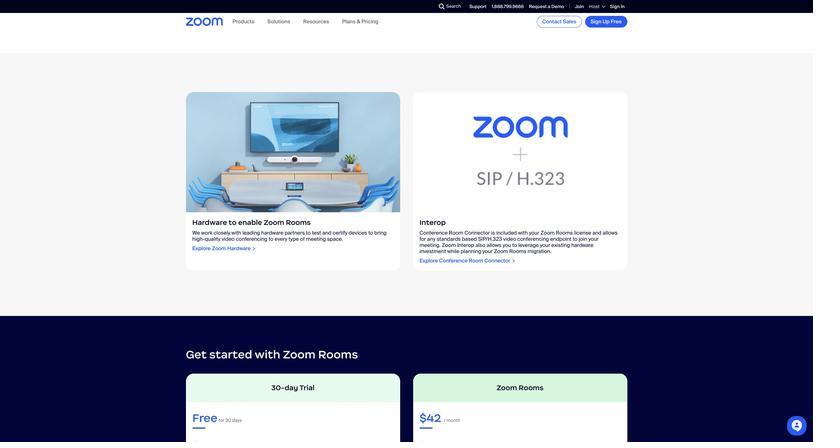 Task type: describe. For each thing, give the bounding box(es) containing it.
request a demo link
[[529, 4, 564, 9]]

included
[[497, 230, 517, 237]]

with inside hardware to enable zoom rooms we work closely with leading hardware partners to test and certify devices to bring high-quality video conferencing to every type of meeting space. explore zoom hardware
[[232, 230, 241, 237]]

zoom rooms
[[497, 384, 544, 393]]

join
[[575, 4, 584, 9]]

video inside hardware to enable zoom rooms we work closely with leading hardware partners to test and certify devices to bring high-quality video conferencing to every type of meeting space. explore zoom hardware
[[222, 236, 235, 243]]

demo
[[552, 4, 564, 9]]

1.888.799.9666 link
[[492, 4, 524, 9]]

0 vertical spatial conference
[[420, 230, 448, 237]]

started
[[209, 348, 252, 362]]

to right the you
[[513, 242, 517, 249]]

your down the sip/h.323
[[483, 249, 493, 255]]

&
[[357, 18, 360, 25]]

0 horizontal spatial allows
[[487, 242, 502, 249]]

products
[[233, 18, 255, 25]]

1 horizontal spatial room
[[469, 258, 484, 265]]

host
[[590, 4, 600, 9]]

migration.
[[528, 249, 552, 255]]

contact sales link
[[537, 16, 582, 28]]

sip/h.323
[[478, 236, 502, 243]]

also
[[476, 242, 486, 249]]

sign in
[[611, 4, 625, 9]]

resources
[[303, 18, 329, 25]]

days
[[232, 418, 242, 424]]

30-
[[271, 384, 285, 393]]

explore inside interop conference room connector is included with your zoom rooms license and allows for any standards based sip/h.323 video conferencing endpoint to join your meeting. zoom interop also allows you to leverage your existing hardware investment while planning your zoom rooms migration. explore conference room connector
[[420, 258, 438, 265]]

video inside interop conference room connector is included with your zoom rooms license and allows for any standards based sip/h.323 video conferencing endpoint to join your meeting. zoom interop also allows you to leverage your existing hardware investment while planning your zoom rooms migration. explore conference room connector
[[503, 236, 516, 243]]

conferencing inside interop conference room connector is included with your zoom rooms license and allows for any standards based sip/h.323 video conferencing endpoint to join your meeting. zoom interop also allows you to leverage your existing hardware investment while planning your zoom rooms migration. explore conference room connector
[[518, 236, 549, 243]]

host button
[[590, 4, 605, 9]]

planning
[[461, 249, 482, 255]]

space.
[[327, 236, 343, 243]]

1.888.799.9666
[[492, 4, 524, 9]]

hardware inside interop conference room connector is included with your zoom rooms license and allows for any standards based sip/h.323 video conferencing endpoint to join your meeting. zoom interop also allows you to leverage your existing hardware investment while planning your zoom rooms migration. explore conference room connector
[[572, 242, 594, 249]]

we
[[192, 230, 200, 237]]

in
[[621, 4, 625, 9]]

interop conference room connector is included with your zoom rooms license and allows for any standards based sip/h.323 video conferencing endpoint to join your meeting. zoom interop also allows you to leverage your existing hardware investment while planning your zoom rooms migration. explore conference room connector
[[420, 219, 618, 265]]

plans
[[342, 18, 356, 25]]

hardware to enable zoom rooms we work closely with leading hardware partners to test and certify devices to bring high-quality video conferencing to every type of meeting space. explore zoom hardware
[[192, 219, 387, 252]]

leading
[[243, 230, 260, 237]]

day
[[285, 384, 298, 393]]

for inside interop conference room connector is included with your zoom rooms license and allows for any standards based sip/h.323 video conferencing endpoint to join your meeting. zoom interop also allows you to leverage your existing hardware investment while planning your zoom rooms migration. explore conference room connector
[[420, 236, 426, 243]]

rooms inside hardware to enable zoom rooms we work closely with leading hardware partners to test and certify devices to bring high-quality video conferencing to every type of meeting space. explore zoom hardware
[[286, 219, 311, 227]]

resources button
[[303, 18, 329, 25]]

you
[[503, 242, 511, 249]]

closely
[[214, 230, 230, 237]]

30-day trial
[[271, 384, 315, 393]]

solutions button
[[268, 18, 290, 25]]

sign in link
[[611, 4, 625, 9]]

sales
[[563, 18, 577, 25]]

test
[[312, 230, 321, 237]]

enable
[[238, 219, 262, 227]]

based
[[462, 236, 477, 243]]

bring
[[375, 230, 387, 237]]

to up closely
[[229, 219, 237, 227]]

quality
[[205, 236, 221, 243]]

0 horizontal spatial room
[[449, 230, 464, 237]]

type
[[289, 236, 299, 243]]

trial
[[300, 384, 315, 393]]

is
[[491, 230, 495, 237]]

products button
[[233, 18, 255, 25]]

request
[[529, 4, 547, 9]]

and inside hardware to enable zoom rooms we work closely with leading hardware partners to test and certify devices to bring high-quality video conferencing to every type of meeting space. explore zoom hardware
[[323, 230, 332, 237]]

meeting
[[306, 236, 326, 243]]

for inside free for 30 days
[[219, 418, 224, 424]]

solutions
[[268, 18, 290, 25]]

free inside sign up free link
[[611, 18, 622, 25]]



Task type: locate. For each thing, give the bounding box(es) containing it.
with
[[232, 230, 241, 237], [518, 230, 528, 237], [255, 348, 280, 362]]

1 video from the left
[[222, 236, 235, 243]]

high-
[[192, 236, 205, 243]]

1 conferencing from the left
[[236, 236, 268, 243]]

1 vertical spatial sign
[[591, 18, 602, 25]]

sign left up at top
[[591, 18, 602, 25]]

0 horizontal spatial hardware
[[261, 230, 284, 237]]

sign for sign up free
[[591, 18, 602, 25]]

up
[[603, 18, 610, 25]]

0 horizontal spatial for
[[219, 418, 224, 424]]

contact
[[543, 18, 562, 25]]

1 horizontal spatial conferencing
[[518, 236, 549, 243]]

sign for sign in
[[611, 4, 620, 9]]

explore down high-
[[192, 246, 211, 252]]

to
[[229, 219, 237, 227], [306, 230, 311, 237], [369, 230, 373, 237], [269, 236, 274, 243], [573, 236, 578, 243], [513, 242, 517, 249]]

0 horizontal spatial explore
[[192, 246, 211, 252]]

for left 30 at the left bottom of the page
[[219, 418, 224, 424]]

search
[[446, 3, 461, 9]]

2 conferencing from the left
[[518, 236, 549, 243]]

join link
[[575, 4, 584, 9]]

1 vertical spatial connector
[[485, 258, 511, 265]]

1 horizontal spatial sign
[[611, 4, 620, 9]]

sign up free link
[[585, 16, 628, 28]]

1 vertical spatial for
[[219, 418, 224, 424]]

of
[[300, 236, 305, 243]]

free for 30 days
[[192, 412, 242, 426]]

endpoint
[[551, 236, 572, 243]]

to left test
[[306, 230, 311, 237]]

0 vertical spatial hardware
[[192, 219, 227, 227]]

1 vertical spatial interop
[[457, 242, 475, 249]]

1 horizontal spatial and
[[593, 230, 602, 237]]

meeting.
[[420, 242, 441, 249]]

rooms
[[286, 219, 311, 227], [556, 230, 573, 237], [510, 249, 527, 255], [318, 348, 358, 362], [519, 384, 544, 393]]

for
[[420, 236, 426, 243], [219, 418, 224, 424]]

1 horizontal spatial video
[[503, 236, 516, 243]]

to left every
[[269, 236, 274, 243]]

1 horizontal spatial for
[[420, 236, 426, 243]]

devices
[[349, 230, 367, 237]]

conferencing inside hardware to enable zoom rooms we work closely with leading hardware partners to test and certify devices to bring high-quality video conferencing to every type of meeting space. explore zoom hardware
[[236, 236, 268, 243]]

certify
[[333, 230, 348, 237]]

connector up also
[[465, 230, 490, 237]]

2 and from the left
[[593, 230, 602, 237]]

1 horizontal spatial allows
[[603, 230, 618, 237]]

connector
[[465, 230, 490, 237], [485, 258, 511, 265]]

get
[[186, 348, 207, 362]]

plans & pricing
[[342, 18, 379, 25]]

your right 'join'
[[589, 236, 599, 243]]

None search field
[[415, 1, 441, 12]]

1 horizontal spatial interop
[[457, 242, 475, 249]]

any
[[427, 236, 436, 243]]

license
[[574, 230, 592, 237]]

zoom logo image
[[186, 18, 223, 26]]

conference
[[420, 230, 448, 237], [439, 258, 468, 265]]

investment
[[420, 249, 446, 255]]

0 horizontal spatial interop
[[420, 219, 446, 227]]

1 horizontal spatial explore
[[420, 258, 438, 265]]

conferencing down the enable
[[236, 236, 268, 243]]

conferencing
[[236, 236, 268, 243], [518, 236, 549, 243]]

2 video from the left
[[503, 236, 516, 243]]

free left 30 at the left bottom of the page
[[192, 412, 218, 426]]

interop up "any"
[[420, 219, 446, 227]]

0 horizontal spatial hardware
[[192, 219, 227, 227]]

standards
[[437, 236, 461, 243]]

allows right license
[[603, 230, 618, 237]]

conference up meeting.
[[420, 230, 448, 237]]

1 vertical spatial room
[[469, 258, 484, 265]]

0 vertical spatial room
[[449, 230, 464, 237]]

every
[[275, 236, 287, 243]]

search image
[[439, 4, 445, 9]]

request a demo
[[529, 4, 564, 9]]

0 vertical spatial sign
[[611, 4, 620, 9]]

explore inside hardware to enable zoom rooms we work closely with leading hardware partners to test and certify devices to bring high-quality video conferencing to every type of meeting space. explore zoom hardware
[[192, 246, 211, 252]]

$42
[[420, 412, 441, 426]]

partners
[[285, 230, 305, 237]]

/
[[444, 418, 446, 424]]

explore down investment
[[420, 258, 438, 265]]

0 horizontal spatial and
[[323, 230, 332, 237]]

1 vertical spatial hardware
[[572, 242, 594, 249]]

your left existing
[[540, 242, 551, 249]]

while
[[448, 249, 460, 255]]

blue computer room image
[[186, 92, 400, 213]]

video
[[222, 236, 235, 243], [503, 236, 516, 243]]

video right is
[[503, 236, 516, 243]]

free right up at top
[[611, 18, 622, 25]]

to left 'join'
[[573, 236, 578, 243]]

and
[[323, 230, 332, 237], [593, 230, 602, 237]]

pricing
[[362, 18, 379, 25]]

explore
[[192, 246, 211, 252], [420, 258, 438, 265]]

1 vertical spatial explore
[[420, 258, 438, 265]]

search image
[[439, 4, 445, 9]]

1 horizontal spatial hardware
[[227, 246, 251, 252]]

month
[[447, 418, 460, 424]]

to left bring
[[369, 230, 373, 237]]

sign up free
[[591, 18, 622, 25]]

your
[[529, 230, 540, 237], [589, 236, 599, 243], [540, 242, 551, 249], [483, 249, 493, 255]]

1 vertical spatial hardware
[[227, 246, 251, 252]]

0 vertical spatial for
[[420, 236, 426, 243]]

zoom plus sip / h.323 image
[[413, 92, 628, 213]]

sign
[[611, 4, 620, 9], [591, 18, 602, 25]]

1 vertical spatial free
[[192, 412, 218, 426]]

room up while
[[449, 230, 464, 237]]

hardware up work at the left bottom
[[192, 219, 227, 227]]

join
[[579, 236, 588, 243]]

1 horizontal spatial with
[[255, 348, 280, 362]]

and right test
[[323, 230, 332, 237]]

$42 / month
[[420, 412, 460, 426]]

with inside interop conference room connector is included with your zoom rooms license and allows for any standards based sip/h.323 video conferencing endpoint to join your meeting. zoom interop also allows you to leverage your existing hardware investment while planning your zoom rooms migration. explore conference room connector
[[518, 230, 528, 237]]

sign left the in
[[611, 4, 620, 9]]

work
[[201, 230, 213, 237]]

support
[[470, 4, 487, 9]]

interop left also
[[457, 242, 475, 249]]

hardware right leading at left
[[261, 230, 284, 237]]

0 horizontal spatial with
[[232, 230, 241, 237]]

a
[[548, 4, 551, 9]]

contact sales
[[543, 18, 577, 25]]

2 horizontal spatial with
[[518, 230, 528, 237]]

0 vertical spatial allows
[[603, 230, 618, 237]]

connector down the you
[[485, 258, 511, 265]]

for left "any"
[[420, 236, 426, 243]]

support link
[[470, 4, 487, 9]]

1 horizontal spatial hardware
[[572, 242, 594, 249]]

1 horizontal spatial free
[[611, 18, 622, 25]]

0 vertical spatial explore
[[192, 246, 211, 252]]

allows down is
[[487, 242, 502, 249]]

hardware
[[192, 219, 227, 227], [227, 246, 251, 252]]

your up leverage
[[529, 230, 540, 237]]

plans & pricing link
[[342, 18, 379, 25]]

room
[[449, 230, 464, 237], [469, 258, 484, 265]]

room down planning
[[469, 258, 484, 265]]

0 vertical spatial connector
[[465, 230, 490, 237]]

and right license
[[593, 230, 602, 237]]

conference down while
[[439, 258, 468, 265]]

allows
[[603, 230, 618, 237], [487, 242, 502, 249]]

hardware inside hardware to enable zoom rooms we work closely with leading hardware partners to test and certify devices to bring high-quality video conferencing to every type of meeting space. explore zoom hardware
[[261, 230, 284, 237]]

1 vertical spatial conference
[[439, 258, 468, 265]]

0 horizontal spatial sign
[[591, 18, 602, 25]]

hardware down leading at left
[[227, 246, 251, 252]]

interop
[[420, 219, 446, 227], [457, 242, 475, 249]]

zoom
[[264, 219, 284, 227], [541, 230, 555, 237], [442, 242, 456, 249], [212, 246, 226, 252], [494, 249, 508, 255], [283, 348, 316, 362], [497, 384, 517, 393]]

conferencing up migration.
[[518, 236, 549, 243]]

existing
[[552, 242, 570, 249]]

0 vertical spatial hardware
[[261, 230, 284, 237]]

0 vertical spatial interop
[[420, 219, 446, 227]]

get started with zoom rooms
[[186, 348, 358, 362]]

leverage
[[519, 242, 539, 249]]

30
[[226, 418, 231, 424]]

hardware
[[261, 230, 284, 237], [572, 242, 594, 249]]

0 vertical spatial free
[[611, 18, 622, 25]]

free
[[611, 18, 622, 25], [192, 412, 218, 426]]

0 horizontal spatial video
[[222, 236, 235, 243]]

1 vertical spatial allows
[[487, 242, 502, 249]]

and inside interop conference room connector is included with your zoom rooms license and allows for any standards based sip/h.323 video conferencing endpoint to join your meeting. zoom interop also allows you to leverage your existing hardware investment while planning your zoom rooms migration. explore conference room connector
[[593, 230, 602, 237]]

0 horizontal spatial conferencing
[[236, 236, 268, 243]]

video right the quality
[[222, 236, 235, 243]]

hardware down license
[[572, 242, 594, 249]]

0 horizontal spatial free
[[192, 412, 218, 426]]

1 and from the left
[[323, 230, 332, 237]]



Task type: vqa. For each thing, say whether or not it's contained in the screenshot.
class
no



